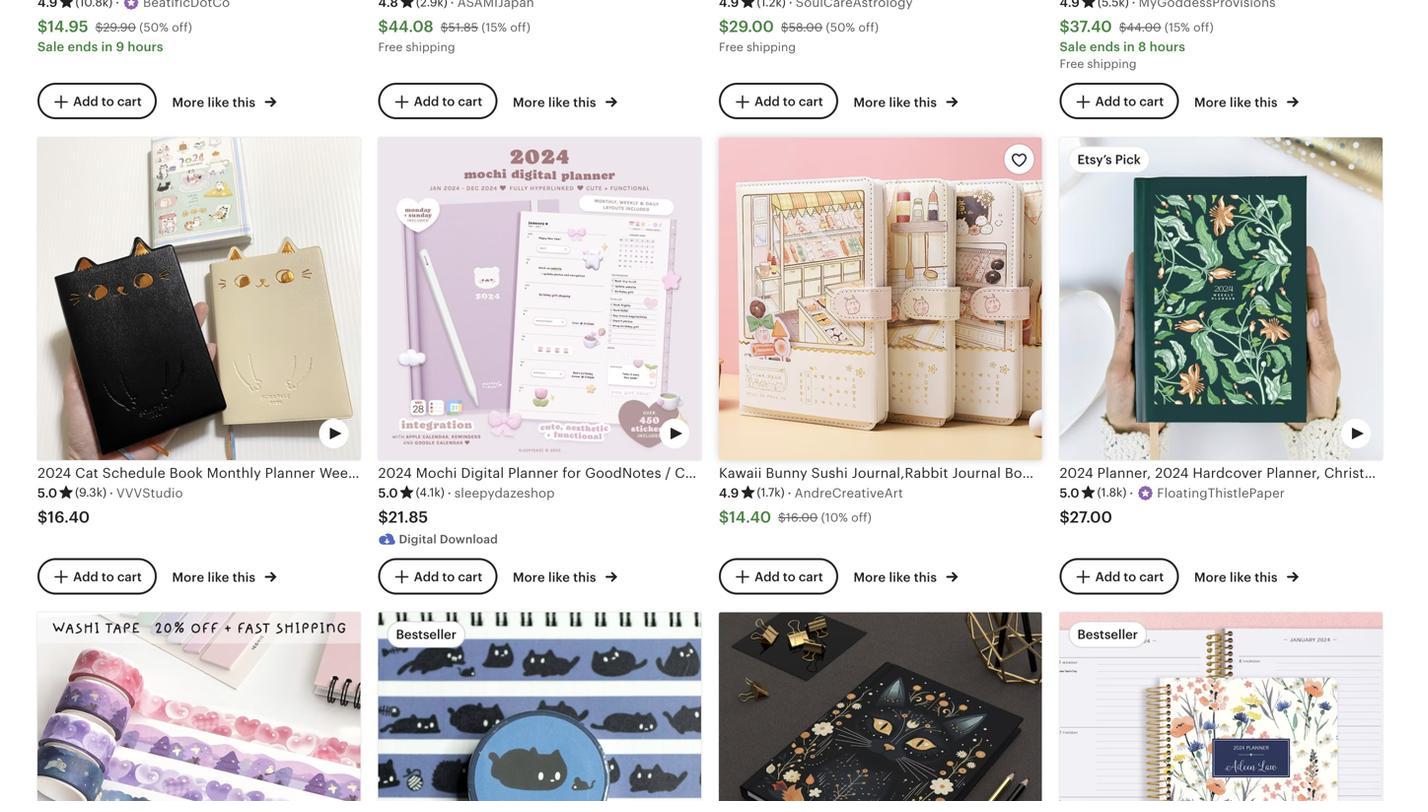 Task type: locate. For each thing, give the bounding box(es) containing it.
sale for 37.40
[[1060, 39, 1087, 54]]

to down (9.3k)
[[101, 570, 114, 585]]

add to cart button down digital download
[[378, 558, 497, 595]]

this for add to cart "button" underneath the $ 44.08 $ 51.85 (15% off) free shipping more like this link
[[573, 95, 596, 110]]

1 horizontal spatial shipping
[[747, 40, 796, 54]]

add for add to cart "button" underneath the $ 44.08 $ 51.85 (15% off) free shipping
[[414, 94, 439, 109]]

0 horizontal spatial ends
[[68, 39, 98, 54]]

sale inside $ 14.95 $ 29.90 (50% off) sale ends in 9 hours
[[37, 39, 64, 54]]

· right '(1.7k)'
[[788, 486, 792, 501]]

2 (50% from the left
[[826, 21, 855, 34]]

in left the 8
[[1123, 39, 1135, 54]]

off) right 58.00
[[859, 21, 879, 34]]

off) for 44.08
[[510, 21, 531, 34]]

2 horizontal spatial shipping
[[1087, 57, 1137, 70]]

1 (50% from the left
[[139, 21, 169, 34]]

kawaii washi tape set, decorativewashi tape, scrapbooking planner washi tape, cute stationery washi tape, bullet journal tape variety pack image
[[37, 613, 360, 802]]

· for $ 27.00
[[1130, 486, 1133, 501]]

to down the $ 44.08 $ 51.85 (15% off) free shipping
[[442, 94, 455, 109]]

off) inside $ 14.40 $ 16.00 (10% off)
[[851, 512, 872, 525]]

2 (15% from the left
[[1165, 21, 1190, 34]]

add to cart button
[[37, 83, 157, 120], [378, 83, 497, 120], [719, 83, 838, 120], [1060, 83, 1179, 120], [37, 558, 157, 595], [378, 558, 497, 595], [719, 558, 838, 595], [1060, 558, 1179, 595]]

$ 14.95 $ 29.90 (50% off) sale ends in 9 hours
[[37, 18, 192, 54]]

cart
[[117, 94, 142, 109], [458, 94, 483, 109], [799, 94, 823, 109], [1139, 94, 1164, 109], [117, 570, 142, 585], [458, 570, 483, 585], [799, 570, 823, 585], [1139, 570, 1164, 585]]

this for more like this link associated with add to cart "button" under the '9' at the left of the page
[[233, 95, 256, 110]]

like for add to cart "button" underneath the $ 44.08 $ 51.85 (15% off) free shipping
[[548, 95, 570, 110]]

product video element for 27.00
[[1060, 137, 1383, 460]]

2 bestseller link from the left
[[1060, 613, 1383, 802]]

off) for 37.40
[[1193, 21, 1214, 34]]

4 · from the left
[[1130, 486, 1133, 501]]

off) for 14.95
[[172, 21, 192, 34]]

add to cart button down $ 14.40 $ 16.00 (10% off) at the right bottom of page
[[719, 558, 838, 595]]

0 horizontal spatial (50%
[[139, 21, 169, 34]]

ends inside $ 37.40 $ 44.00 (15% off) sale ends in 8 hours free shipping
[[1090, 39, 1120, 54]]

off) inside $ 37.40 $ 44.00 (15% off) sale ends in 8 hours free shipping
[[1193, 21, 1214, 34]]

sale
[[37, 39, 64, 54], [1060, 39, 1087, 54]]

hours
[[128, 39, 163, 54], [1150, 39, 1185, 54]]

add to cart down the $ 44.08 $ 51.85 (15% off) free shipping
[[414, 94, 483, 109]]

product video element for 21.85
[[378, 137, 701, 460]]

this for add to cart "button" under $ 14.40 $ 16.00 (10% off) at the right bottom of page more like this link
[[914, 570, 937, 585]]

1 horizontal spatial (15%
[[1165, 21, 1190, 34]]

add down $ 14.95 $ 29.90 (50% off) sale ends in 9 hours
[[73, 94, 98, 109]]

(15% for 44.08
[[481, 21, 507, 34]]

sale down the 14.95
[[37, 39, 64, 54]]

(15% for 37.40
[[1165, 21, 1190, 34]]

shipping down '37.40'
[[1087, 57, 1137, 70]]

off) right (10%
[[851, 512, 872, 525]]

off) inside $ 14.95 $ 29.90 (50% off) sale ends in 9 hours
[[172, 21, 192, 34]]

cart for add to cart "button" under the '9' at the left of the page
[[117, 94, 142, 109]]

1 (15% from the left
[[481, 21, 507, 34]]

add to cart for add to cart "button" below $ 29.00 $ 58.00 (50% off) free shipping
[[755, 94, 823, 109]]

add to cart down 27.00
[[1095, 570, 1164, 585]]

to down (1.8k)
[[1124, 570, 1136, 585]]

more like this for more like this link associated with add to cart "button" under the '9' at the left of the page
[[172, 95, 259, 110]]

(15% inside the $ 44.08 $ 51.85 (15% off) free shipping
[[481, 21, 507, 34]]

add for add to cart "button" below $ 29.00 $ 58.00 (50% off) free shipping
[[755, 94, 780, 109]]

more like this link for add to cart "button" under $ 14.40 $ 16.00 (10% off) at the right bottom of page
[[854, 566, 958, 587]]

off) inside $ 29.00 $ 58.00 (50% off) free shipping
[[859, 21, 879, 34]]

sale inside $ 37.40 $ 44.00 (15% off) sale ends in 8 hours free shipping
[[1060, 39, 1087, 54]]

this for more like this link associated with add to cart "button" underneath digital download
[[573, 570, 596, 585]]

5.0 up $ 27.00
[[1060, 486, 1080, 501]]

1 5.0 from the left
[[37, 486, 57, 501]]

hours inside $ 37.40 $ 44.00 (15% off) sale ends in 8 hours free shipping
[[1150, 39, 1185, 54]]

more like this link for add to cart "button" on top of pick
[[1194, 91, 1299, 111]]

1 bestseller from the left
[[396, 628, 457, 643]]

$ 37.40 $ 44.00 (15% off) sale ends in 8 hours free shipping
[[1060, 18, 1214, 70]]

bestseller link
[[378, 613, 701, 802], [1060, 613, 1383, 802]]

like for add to cart "button" underneath digital download
[[548, 570, 570, 585]]

more like this link for add to cart "button" underneath the $ 44.08 $ 51.85 (15% off) free shipping
[[513, 91, 617, 111]]

to down digital download
[[442, 570, 455, 585]]

ends down the 14.95
[[68, 39, 98, 54]]

digital
[[399, 533, 437, 546]]

$ inside $ 14.40 $ 16.00 (10% off)
[[778, 512, 786, 525]]

add to cart
[[73, 94, 142, 109], [414, 94, 483, 109], [755, 94, 823, 109], [1095, 94, 1164, 109], [73, 570, 142, 585], [414, 570, 483, 585], [755, 570, 823, 585], [1095, 570, 1164, 585]]

0 horizontal spatial hours
[[128, 39, 163, 54]]

1 in from the left
[[101, 39, 113, 54]]

1 horizontal spatial sale
[[1060, 39, 1087, 54]]

more like this link
[[172, 91, 277, 111], [513, 91, 617, 111], [854, 91, 958, 111], [1194, 91, 1299, 111], [172, 566, 277, 587], [513, 566, 617, 587], [854, 566, 958, 587], [1194, 566, 1299, 587]]

1 bestseller link from the left
[[378, 613, 701, 802]]

free inside the $ 44.08 $ 51.85 (15% off) free shipping
[[378, 40, 403, 54]]

(15% right the 44.00
[[1165, 21, 1190, 34]]

add to cart button down 16.40
[[37, 558, 157, 595]]

bestseller
[[396, 628, 457, 643], [1077, 628, 1138, 643]]

2 · from the left
[[448, 486, 451, 501]]

5.0 up $ 16.40
[[37, 486, 57, 501]]

$ 44.08 $ 51.85 (15% off) free shipping
[[378, 18, 531, 54]]

0 horizontal spatial in
[[101, 39, 113, 54]]

2 sale from the left
[[1060, 39, 1087, 54]]

more for add to cart "button" under $ 14.40 $ 16.00 (10% off) at the right bottom of page more like this link
[[854, 570, 886, 585]]

1 horizontal spatial (50%
[[826, 21, 855, 34]]

add down 14.40
[[755, 570, 780, 585]]

to for add to cart "button" under 27.00
[[1124, 570, 1136, 585]]

2 in from the left
[[1123, 39, 1135, 54]]

free down "29.00"
[[719, 40, 743, 54]]

in inside $ 37.40 $ 44.00 (15% off) sale ends in 8 hours free shipping
[[1123, 39, 1135, 54]]

download
[[440, 533, 498, 546]]

add to cart for add to cart "button" below 16.40
[[73, 570, 142, 585]]

more like this for more like this link associated with add to cart "button" under 27.00
[[1194, 570, 1281, 585]]

shipping inside the $ 44.08 $ 51.85 (15% off) free shipping
[[406, 40, 455, 54]]

to
[[101, 94, 114, 109], [442, 94, 455, 109], [783, 94, 796, 109], [1124, 94, 1136, 109], [101, 570, 114, 585], [442, 570, 455, 585], [783, 570, 796, 585], [1124, 570, 1136, 585]]

sale down '37.40'
[[1060, 39, 1087, 54]]

2 hours from the left
[[1150, 39, 1185, 54]]

0 horizontal spatial shipping
[[406, 40, 455, 54]]

· right (1.8k)
[[1130, 486, 1133, 501]]

shipping for 44.08
[[406, 40, 455, 54]]

·
[[110, 486, 113, 501], [448, 486, 451, 501], [788, 486, 792, 501], [1130, 486, 1133, 501]]

add to cart down $ 14.40 $ 16.00 (10% off) at the right bottom of page
[[755, 570, 823, 585]]

0 horizontal spatial bestseller
[[396, 628, 457, 643]]

to up pick
[[1124, 94, 1136, 109]]

1 horizontal spatial in
[[1123, 39, 1135, 54]]

free for 44.08
[[378, 40, 403, 54]]

personalized planner 2024 | 12 month calendar | 6x9 weekly planner 2023-2024 | custom agenda | gifts for mom | field flowers blue image
[[1060, 613, 1383, 802]]

more for more like this link related to add to cart "button" on top of pick
[[1194, 95, 1227, 110]]

add to cart button down 27.00
[[1060, 558, 1179, 595]]

5.0 up $ 21.85
[[378, 486, 398, 501]]

(9.3k)
[[75, 486, 107, 500]]

free inside $ 37.40 $ 44.00 (15% off) sale ends in 8 hours free shipping
[[1060, 57, 1084, 70]]

0 horizontal spatial (15%
[[481, 21, 507, 34]]

14.40
[[729, 509, 771, 527]]

5.0
[[37, 486, 57, 501], [378, 486, 398, 501], [1060, 486, 1080, 501]]

add down 27.00
[[1095, 570, 1121, 585]]

3 · from the left
[[788, 486, 792, 501]]

2024 mochi digital planner for goodnotes / cute digital planner / monthly weekly daily planning / integration / cute stickers, notebook image
[[378, 137, 701, 460]]

add for add to cart "button" on top of pick
[[1095, 94, 1121, 109]]

free inside $ 29.00 $ 58.00 (50% off) free shipping
[[719, 40, 743, 54]]

like for add to cart "button" under the '9' at the left of the page
[[208, 95, 229, 110]]

ends inside $ 14.95 $ 29.90 (50% off) sale ends in 9 hours
[[68, 39, 98, 54]]

1 horizontal spatial bestseller
[[1077, 628, 1138, 643]]

add to cart down the 8
[[1095, 94, 1164, 109]]

1 horizontal spatial hours
[[1150, 39, 1185, 54]]

free down '37.40'
[[1060, 57, 1084, 70]]

1 horizontal spatial bestseller link
[[1060, 613, 1383, 802]]

(50% right the 29.90
[[139, 21, 169, 34]]

9
[[116, 39, 124, 54]]

in for 14.95
[[101, 39, 113, 54]]

(50% for 29.00
[[826, 21, 855, 34]]

off) right 51.85
[[510, 21, 531, 34]]

1 · from the left
[[110, 486, 113, 501]]

more like this link for add to cart "button" below $ 29.00 $ 58.00 (50% off) free shipping
[[854, 91, 958, 111]]

hours right the 8
[[1150, 39, 1185, 54]]

to down $ 29.00 $ 58.00 (50% off) free shipping
[[783, 94, 796, 109]]

add to cart down the '9' at the left of the page
[[73, 94, 142, 109]]

free down the 44.08
[[378, 40, 403, 54]]

this
[[233, 95, 256, 110], [573, 95, 596, 110], [914, 95, 937, 110], [1255, 95, 1278, 110], [233, 570, 256, 585], [573, 570, 596, 585], [914, 570, 937, 585], [1255, 570, 1278, 585]]

etsy's pick
[[1077, 152, 1141, 167]]

free
[[378, 40, 403, 54], [719, 40, 743, 54], [1060, 57, 1084, 70]]

in
[[101, 39, 113, 54], [1123, 39, 1135, 54]]

27.00
[[1070, 509, 1112, 527]]

to for add to cart "button" on top of pick
[[1124, 94, 1136, 109]]

to for add to cart "button" underneath the $ 44.08 $ 51.85 (15% off) free shipping
[[442, 94, 455, 109]]

off) right the 44.00
[[1193, 21, 1214, 34]]

hours inside $ 14.95 $ 29.90 (50% off) sale ends in 9 hours
[[128, 39, 163, 54]]

add
[[73, 94, 98, 109], [414, 94, 439, 109], [755, 94, 780, 109], [1095, 94, 1121, 109], [73, 570, 98, 585], [414, 570, 439, 585], [755, 570, 780, 585], [1095, 570, 1121, 585]]

off) inside the $ 44.08 $ 51.85 (15% off) free shipping
[[510, 21, 531, 34]]

add up etsy's pick
[[1095, 94, 1121, 109]]

ends for 37.40
[[1090, 39, 1120, 54]]

$ 16.40
[[37, 509, 90, 527]]

in inside $ 14.95 $ 29.90 (50% off) sale ends in 9 hours
[[101, 39, 113, 54]]

ends down '37.40'
[[1090, 39, 1120, 54]]

more
[[172, 95, 204, 110], [513, 95, 545, 110], [854, 95, 886, 110], [1194, 95, 1227, 110], [172, 570, 204, 585], [513, 570, 545, 585], [854, 570, 886, 585], [1194, 570, 1227, 585]]

0 horizontal spatial 5.0
[[37, 486, 57, 501]]

like for add to cart "button" under 27.00
[[1230, 570, 1252, 585]]

shipping down "29.00"
[[747, 40, 796, 54]]

in left the '9' at the left of the page
[[101, 39, 113, 54]]

(50% right 58.00
[[826, 21, 855, 34]]

2 ends from the left
[[1090, 39, 1120, 54]]

off)
[[172, 21, 192, 34], [510, 21, 531, 34], [859, 21, 879, 34], [1193, 21, 1214, 34], [851, 512, 872, 525]]

in for 37.40
[[1123, 39, 1135, 54]]

add to cart button up pick
[[1060, 83, 1179, 120]]

more like this link for add to cart "button" below 16.40
[[172, 566, 277, 587]]

(50% inside $ 29.00 $ 58.00 (50% off) free shipping
[[826, 21, 855, 34]]

to down $ 14.95 $ 29.90 (50% off) sale ends in 9 hours
[[101, 94, 114, 109]]

(50% inside $ 14.95 $ 29.90 (50% off) sale ends in 9 hours
[[139, 21, 169, 34]]

· for $ 14.40 $ 16.00 (10% off)
[[788, 486, 792, 501]]

2 5.0 from the left
[[378, 486, 398, 501]]

shipping
[[406, 40, 455, 54], [747, 40, 796, 54], [1087, 57, 1137, 70]]

off) right the 29.90
[[172, 21, 192, 34]]

2 horizontal spatial free
[[1060, 57, 1084, 70]]

$
[[37, 18, 48, 36], [378, 18, 388, 36], [719, 18, 729, 36], [1060, 18, 1070, 36], [95, 21, 103, 34], [441, 21, 448, 34], [781, 21, 789, 34], [1119, 21, 1127, 34], [37, 509, 48, 527], [378, 509, 388, 527], [719, 509, 729, 527], [1060, 509, 1070, 527], [778, 512, 786, 525]]

add to cart down 16.40
[[73, 570, 142, 585]]

like
[[208, 95, 229, 110], [548, 95, 570, 110], [889, 95, 911, 110], [1230, 95, 1252, 110], [208, 570, 229, 585], [548, 570, 570, 585], [889, 570, 911, 585], [1230, 570, 1252, 585]]

add down the $ 44.08 $ 51.85 (15% off) free shipping
[[414, 94, 439, 109]]

1 horizontal spatial free
[[719, 40, 743, 54]]

add for add to cart "button" under the '9' at the left of the page
[[73, 94, 98, 109]]

1 ends from the left
[[68, 39, 98, 54]]

0 horizontal spatial free
[[378, 40, 403, 54]]

1 horizontal spatial ends
[[1090, 39, 1120, 54]]

shipping down the 44.08
[[406, 40, 455, 54]]

product video element
[[37, 137, 360, 460], [378, 137, 701, 460], [1060, 137, 1383, 460], [1060, 613, 1383, 802]]

add for add to cart "button" under 27.00
[[1095, 570, 1121, 585]]

(1.7k)
[[757, 486, 785, 500]]

2 bestseller from the left
[[1077, 628, 1138, 643]]

1 horizontal spatial 5.0
[[378, 486, 398, 501]]

more like this for more like this link associated with add to cart "button" below $ 29.00 $ 58.00 (50% off) free shipping
[[854, 95, 940, 110]]

more for more like this link associated with add to cart "button" under the '9' at the left of the page
[[172, 95, 204, 110]]

29.00
[[729, 18, 774, 36]]

shipping inside $ 29.00 $ 58.00 (50% off) free shipping
[[747, 40, 796, 54]]

like for add to cart "button" under $ 14.40 $ 16.00 (10% off) at the right bottom of page
[[889, 570, 911, 585]]

add down digital
[[414, 570, 439, 585]]

add to cart down digital download
[[414, 570, 483, 585]]

1 sale from the left
[[37, 39, 64, 54]]

0 horizontal spatial sale
[[37, 39, 64, 54]]

off) for 29.00
[[859, 21, 879, 34]]

cart for add to cart "button" under 27.00
[[1139, 570, 1164, 585]]

ends for 14.95
[[68, 39, 98, 54]]

(15%
[[481, 21, 507, 34], [1165, 21, 1190, 34]]

add to cart for add to cart "button" underneath digital download
[[414, 570, 483, 585]]

add down 16.40
[[73, 570, 98, 585]]

44.00
[[1127, 21, 1161, 34]]

0 horizontal spatial bestseller link
[[378, 613, 701, 802]]

add down $ 29.00 $ 58.00 (50% off) free shipping
[[755, 94, 780, 109]]

to down $ 14.40 $ 16.00 (10% off) at the right bottom of page
[[783, 570, 796, 585]]

(50%
[[139, 21, 169, 34], [826, 21, 855, 34]]

1 hours from the left
[[128, 39, 163, 54]]

add to cart down $ 29.00 $ 58.00 (50% off) free shipping
[[755, 94, 823, 109]]

hours right the '9' at the left of the page
[[128, 39, 163, 54]]

cart for add to cart "button" below $ 29.00 $ 58.00 (50% off) free shipping
[[799, 94, 823, 109]]

3 5.0 from the left
[[1060, 486, 1080, 501]]

(15% right 51.85
[[481, 21, 507, 34]]

more like this for more like this link associated with add to cart "button" underneath digital download
[[513, 570, 600, 585]]

kawaii bunny sushi journal,rabbit journal book,color pages,kawaii notebook,soft leather cover planner,magnetic buckle notebook,stationery image
[[719, 137, 1042, 460]]

(15% inside $ 37.40 $ 44.00 (15% off) sale ends in 8 hours free shipping
[[1165, 21, 1190, 34]]

2 horizontal spatial 5.0
[[1060, 486, 1080, 501]]

(50% for 14.95
[[139, 21, 169, 34]]

· right (4.1k)
[[448, 486, 451, 501]]

ends
[[68, 39, 98, 54], [1090, 39, 1120, 54]]

5.0 for 27.00
[[1060, 486, 1080, 501]]

· right (9.3k)
[[110, 486, 113, 501]]

more like this
[[172, 95, 259, 110], [513, 95, 600, 110], [854, 95, 940, 110], [1194, 95, 1281, 110], [172, 570, 259, 585], [513, 570, 600, 585], [854, 570, 940, 585], [1194, 570, 1281, 585]]



Task type: vqa. For each thing, say whether or not it's contained in the screenshot.
viviannaschmuck
no



Task type: describe. For each thing, give the bounding box(es) containing it.
58.00
[[789, 21, 823, 34]]

this for more like this link related to add to cart "button" on top of pick
[[1255, 95, 1278, 110]]

sale for 14.95
[[37, 39, 64, 54]]

more like this for more like this link related to add to cart "button" on top of pick
[[1194, 95, 1281, 110]]

$ 21.85
[[378, 509, 428, 527]]

add for add to cart "button" below 16.40
[[73, 570, 98, 585]]

44.08
[[388, 18, 434, 36]]

add to cart button down the '9' at the left of the page
[[37, 83, 157, 120]]

more for more like this link related to add to cart "button" below 16.40
[[172, 570, 204, 585]]

add to cart for add to cart "button" under the '9' at the left of the page
[[73, 94, 142, 109]]

4.9
[[719, 486, 739, 501]]

add to cart button down $ 29.00 $ 58.00 (50% off) free shipping
[[719, 83, 838, 120]]

cart for add to cart "button" on top of pick
[[1139, 94, 1164, 109]]

more for more like this link associated with add to cart "button" under 27.00
[[1194, 570, 1227, 585]]

(10%
[[821, 512, 848, 525]]

more like this link for add to cart "button" under 27.00
[[1194, 566, 1299, 587]]

more for more like this link associated with add to cart "button" underneath digital download
[[513, 570, 545, 585]]

add for add to cart "button" under $ 14.40 $ 16.00 (10% off) at the right bottom of page
[[755, 570, 780, 585]]

cart for add to cart "button" under $ 14.40 $ 16.00 (10% off) at the right bottom of page
[[799, 570, 823, 585]]

more like this link for add to cart "button" underneath digital download
[[513, 566, 617, 587]]

hours for 37.40
[[1150, 39, 1185, 54]]

add to cart button down the $ 44.08 $ 51.85 (15% off) free shipping
[[378, 83, 497, 120]]

product video element for 16.40
[[37, 137, 360, 460]]

shipping inside $ 37.40 $ 44.00 (15% off) sale ends in 8 hours free shipping
[[1087, 57, 1137, 70]]

29.90
[[103, 21, 136, 34]]

16.00
[[786, 512, 818, 525]]

to for add to cart "button" underneath digital download
[[442, 570, 455, 585]]

37.40
[[1070, 18, 1112, 36]]

cart for add to cart "button" underneath the $ 44.08 $ 51.85 (15% off) free shipping
[[458, 94, 483, 109]]

more for add to cart "button" underneath the $ 44.08 $ 51.85 (15% off) free shipping more like this link
[[513, 95, 545, 110]]

like for add to cart "button" on top of pick
[[1230, 95, 1252, 110]]

to for add to cart "button" under the '9' at the left of the page
[[101, 94, 114, 109]]

digital download
[[399, 533, 498, 546]]

51.85
[[448, 21, 478, 34]]

more like this for add to cart "button" under $ 14.40 $ 16.00 (10% off) at the right bottom of page more like this link
[[854, 570, 940, 585]]

more like this link for add to cart "button" under the '9' at the left of the page
[[172, 91, 277, 111]]

cart for add to cart "button" underneath digital download
[[458, 570, 483, 585]]

etsy's
[[1077, 152, 1112, 167]]

cart for add to cart "button" below 16.40
[[117, 570, 142, 585]]

to for add to cart "button" below 16.40
[[101, 570, 114, 585]]

5.0 for 16.40
[[37, 486, 57, 501]]

like for add to cart "button" below 16.40
[[208, 570, 229, 585]]

like for add to cart "button" below $ 29.00 $ 58.00 (50% off) free shipping
[[889, 95, 911, 110]]

add to cart for add to cart "button" under 27.00
[[1095, 570, 1164, 585]]

add for add to cart "button" underneath digital download
[[414, 570, 439, 585]]

8
[[1138, 39, 1146, 54]]

· for $ 21.85
[[448, 486, 451, 501]]

free for 29.00
[[719, 40, 743, 54]]

hours for 14.95
[[128, 39, 163, 54]]

scandinavian botanical gift | folk art journal | hygge desk accessory| black cat journal | aesthetic hardcover journal matte | personalized image
[[719, 613, 1042, 802]]

this for more like this link related to add to cart "button" below 16.40
[[233, 570, 256, 585]]

shipping for 29.00
[[747, 40, 796, 54]]

21.85
[[388, 509, 428, 527]]

$ 27.00
[[1060, 509, 1112, 527]]

more like this for add to cart "button" underneath the $ 44.08 $ 51.85 (15% off) free shipping more like this link
[[513, 95, 600, 110]]

this for more like this link associated with add to cart "button" under 27.00
[[1255, 570, 1278, 585]]

2024 planner, 2024 hardcover planner, christmas gift, dated planner, weekly planner, daily planner, floral planner, yearly planner, to do image
[[1060, 137, 1383, 460]]

add to cart for add to cart "button" underneath the $ 44.08 $ 51.85 (15% off) free shipping
[[414, 94, 483, 109]]

$ 29.00 $ 58.00 (50% off) free shipping
[[719, 18, 879, 54]]

16.40
[[48, 509, 90, 527]]

$ 14.40 $ 16.00 (10% off)
[[719, 509, 872, 527]]

2024 cat schedule book monthly planner weekly calendar book office agenda journal notebook cat lover stationery back to school gift for her image
[[37, 137, 360, 460]]

14.95
[[48, 18, 88, 36]]

to for add to cart "button" below $ 29.00 $ 58.00 (50% off) free shipping
[[783, 94, 796, 109]]

more for more like this link associated with add to cart "button" below $ 29.00 $ 58.00 (50% off) free shipping
[[854, 95, 886, 110]]

this for more like this link associated with add to cart "button" below $ 29.00 $ 58.00 (50% off) free shipping
[[914, 95, 937, 110]]

5.0 for 21.85
[[378, 486, 398, 501]]

to for add to cart "button" under $ 14.40 $ 16.00 (10% off) at the right bottom of page
[[783, 570, 796, 585]]

more like this for more like this link related to add to cart "button" below 16.40
[[172, 570, 259, 585]]

pick
[[1115, 152, 1141, 167]]

(1.8k)
[[1097, 486, 1127, 500]]

add to cart for add to cart "button" under $ 14.40 $ 16.00 (10% off) at the right bottom of page
[[755, 570, 823, 585]]

kawaii cat washi tape | black cat washi | scrapbooking tape | washi gift | cute cat tape | planner tape | decorative washi | aesthetic washi image
[[378, 613, 701, 802]]

(4.1k)
[[416, 486, 445, 500]]

add to cart for add to cart "button" on top of pick
[[1095, 94, 1164, 109]]



